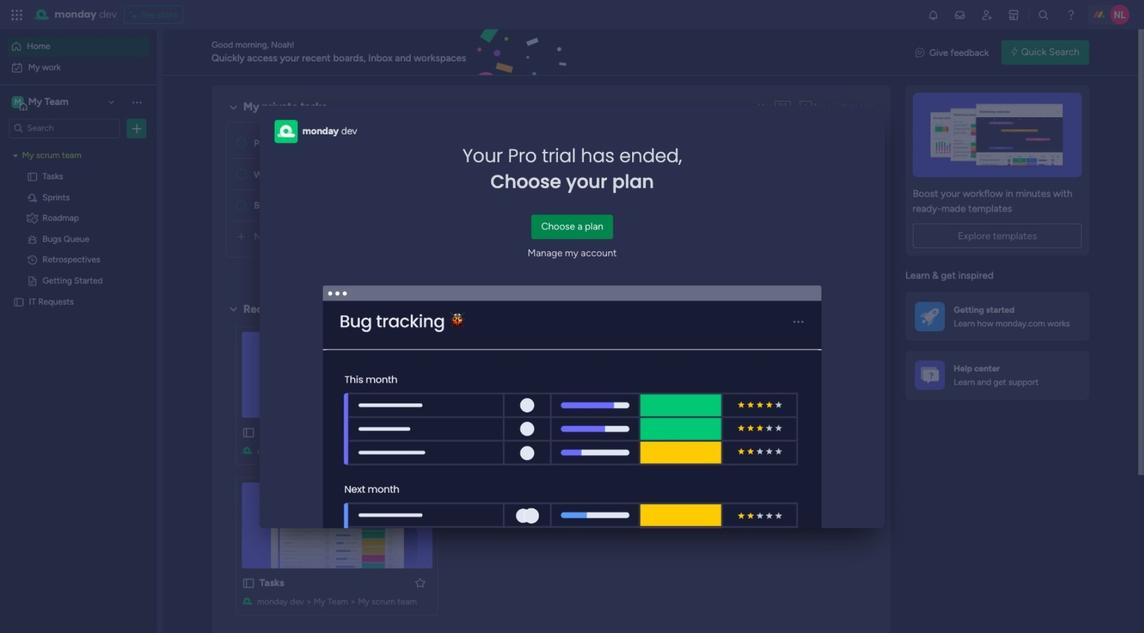 Task type: locate. For each thing, give the bounding box(es) containing it.
workspace selection element
[[12, 95, 70, 111]]

templates image image
[[917, 93, 1079, 177]]

add to favorites image
[[414, 426, 426, 438], [414, 577, 426, 589]]

caret down image
[[13, 152, 18, 160]]

public board image
[[13, 296, 25, 308], [456, 426, 470, 439], [242, 576, 255, 590]]

1 horizontal spatial public board image
[[242, 576, 255, 590]]

0 horizontal spatial public board image
[[13, 296, 25, 308]]

update feed image
[[954, 9, 967, 21]]

2 add to favorites image from the top
[[414, 577, 426, 589]]

1 vertical spatial add to favorites image
[[414, 577, 426, 589]]

public board image
[[26, 171, 38, 183], [26, 275, 38, 287], [242, 426, 255, 439], [670, 426, 684, 439]]

close my private tasks image
[[226, 100, 241, 115]]

0 horizontal spatial heading
[[342, 124, 357, 139]]

workspace image
[[12, 95, 24, 109]]

0 vertical spatial option
[[7, 37, 149, 56]]

heading
[[342, 124, 357, 139], [463, 143, 682, 195]]

0 vertical spatial add to favorites image
[[414, 426, 426, 438]]

1 horizontal spatial heading
[[463, 143, 682, 195]]

list box
[[0, 143, 156, 478]]

noah lott image
[[1111, 5, 1131, 25]]

invite members image
[[981, 9, 994, 21]]

2 vertical spatial public board image
[[242, 576, 255, 590]]

2 vertical spatial option
[[0, 145, 156, 148]]

1 vertical spatial option
[[7, 58, 149, 77]]

getting started element
[[906, 292, 1090, 341]]

1 vertical spatial public board image
[[456, 426, 470, 439]]

Search in workspace field
[[26, 121, 102, 136]]

select product image
[[11, 9, 23, 21]]

v2 user feedback image
[[916, 46, 925, 59]]

option
[[7, 37, 149, 56], [7, 58, 149, 77], [0, 145, 156, 148]]

1 vertical spatial heading
[[463, 143, 682, 195]]



Task type: describe. For each thing, give the bounding box(es) containing it.
close recently visited image
[[226, 302, 241, 317]]

0 vertical spatial heading
[[342, 124, 357, 139]]

notifications image
[[927, 9, 940, 21]]

monday marketplace image
[[1008, 9, 1021, 21]]

0 vertical spatial public board image
[[13, 296, 25, 308]]

see plans image
[[130, 8, 141, 21]]

help center element
[[906, 351, 1090, 400]]

quick search results list box
[[226, 317, 877, 630]]

v2 bolt switch image
[[1012, 46, 1019, 59]]

2 horizontal spatial public board image
[[456, 426, 470, 439]]

help image
[[1066, 9, 1078, 21]]

1 add to favorites image from the top
[[414, 426, 426, 438]]

search everything image
[[1039, 9, 1051, 21]]

remove from favorites image
[[628, 426, 641, 438]]



Task type: vqa. For each thing, say whether or not it's contained in the screenshot.
Search text field
no



